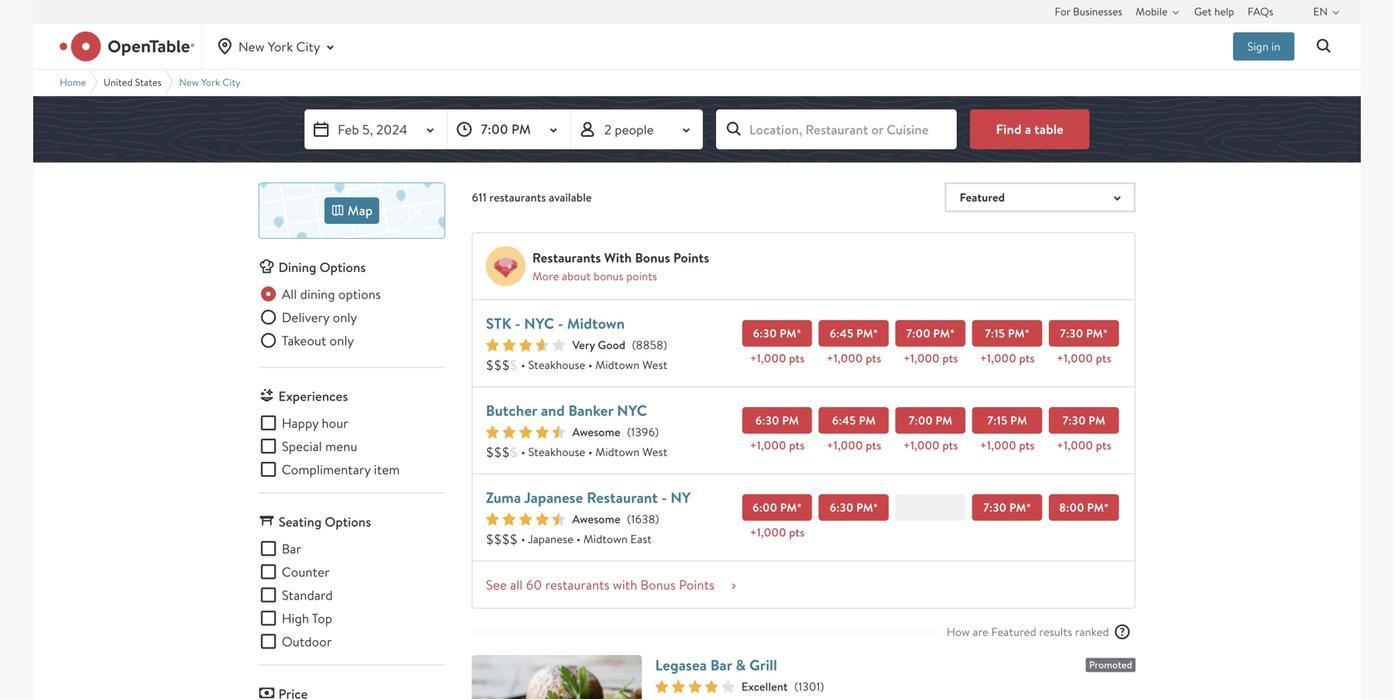Task type: locate. For each thing, give the bounding box(es) containing it.
$$$ $ • steakhouse • midtown west down very
[[486, 356, 668, 374]]

all dining options
[[282, 286, 381, 303]]

2 $$$ from the top
[[486, 444, 510, 461]]

7:00 right 6:45 pm *
[[907, 326, 931, 342]]

1 vertical spatial $
[[510, 444, 518, 461]]

) inside awesome ( 1396 )
[[655, 425, 659, 440]]

2 $ from the top
[[510, 444, 518, 461]]

1 vertical spatial bonus
[[594, 269, 624, 284]]

0 vertical spatial $$$ $ • steakhouse • midtown west
[[486, 356, 668, 374]]

0 vertical spatial york
[[268, 38, 293, 55]]

pts down 6:45 pm *
[[866, 351, 882, 367]]

) right excellent
[[821, 680, 825, 695]]

1 $$$ from the top
[[486, 356, 510, 374]]

experiences
[[279, 388, 348, 406]]

0 horizontal spatial new
[[179, 76, 199, 89]]

7:00 pm
[[481, 120, 531, 138], [909, 413, 953, 429]]

home link
[[60, 76, 86, 89]]

restaurants
[[490, 190, 546, 205], [546, 577, 610, 594]]

awesome for restaurant
[[572, 512, 621, 528]]

$
[[510, 356, 518, 374], [510, 444, 518, 461]]

( inside awesome ( 1396 )
[[627, 425, 631, 440]]

4 stars image
[[655, 681, 735, 694]]

( right good
[[632, 337, 636, 353]]

dining
[[279, 259, 317, 276]]

1 horizontal spatial points
[[674, 249, 710, 267]]

legasea
[[655, 655, 707, 676]]

legasea bar & grill
[[655, 655, 778, 676]]

1 vertical spatial bar
[[711, 655, 733, 676]]

1 vertical spatial west
[[643, 445, 668, 460]]

1 vertical spatial featured
[[992, 625, 1037, 640]]

+1,000
[[750, 351, 787, 367], [827, 351, 863, 367], [904, 351, 940, 367], [980, 351, 1017, 367], [1057, 351, 1094, 367], [750, 438, 787, 454], [827, 438, 863, 454], [904, 438, 940, 454], [980, 438, 1017, 454], [1057, 438, 1094, 454], [750, 525, 787, 541]]

table
[[1035, 120, 1064, 138]]

high
[[282, 610, 309, 628]]

+1,000 down 7:00 pm *
[[904, 351, 940, 367]]

1 vertical spatial york
[[201, 76, 220, 89]]

new inside dropdown button
[[238, 38, 265, 55]]

+1,000 pts
[[750, 351, 805, 367], [827, 351, 882, 367], [904, 351, 958, 367], [980, 351, 1035, 367], [1057, 351, 1112, 367], [750, 438, 805, 454], [827, 438, 882, 454], [904, 438, 958, 454], [980, 438, 1035, 454], [1057, 438, 1112, 454], [750, 525, 805, 541]]

bonus right about on the top
[[594, 269, 624, 284]]

1 vertical spatial $$$ $ • steakhouse • midtown west
[[486, 444, 668, 461]]

awesome down banker
[[572, 425, 621, 440]]

• down 3.7 stars image
[[521, 357, 526, 373]]

2
[[604, 121, 612, 138]]

1 horizontal spatial 6:30 pm *
[[830, 500, 879, 516]]

1 steakhouse from the top
[[528, 357, 586, 373]]

- left ny
[[662, 488, 667, 509]]

pts down 7:00 pm *
[[943, 351, 958, 367]]

1 horizontal spatial 7:00 pm
[[909, 413, 953, 429]]

home
[[60, 76, 86, 89]]

0 horizontal spatial -
[[515, 313, 521, 334]]

1 vertical spatial points
[[627, 269, 657, 284]]

Delivery only radio
[[259, 308, 357, 328]]

7:15 right 7:00 pm link
[[988, 413, 1008, 429]]

west
[[643, 357, 668, 373], [643, 445, 668, 460]]

very good ( 8858 )
[[572, 337, 667, 353]]

1 horizontal spatial new
[[238, 38, 265, 55]]

west down 8858
[[643, 357, 668, 373]]

1 vertical spatial awesome
[[572, 512, 621, 528]]

options right seating at the bottom of the page
[[325, 513, 371, 531]]

outdoor
[[282, 633, 332, 651]]

for businesses button
[[1055, 0, 1123, 23]]

0 vertical spatial new
[[238, 38, 265, 55]]

with inside button
[[613, 577, 638, 594]]

dining options group
[[259, 284, 445, 354]]

options up all dining options
[[320, 259, 366, 276]]

faqs
[[1248, 4, 1274, 19]]

good
[[598, 337, 626, 353]]

how are featured results ranked
[[947, 625, 1110, 640]]

steakhouse down very
[[528, 357, 586, 373]]

0 horizontal spatial bar
[[282, 540, 301, 558]]

+1,000 pts down 7:30 pm
[[1057, 438, 1112, 454]]

east
[[631, 532, 652, 547]]

) right good
[[664, 337, 667, 353]]

6:30 pm *
[[753, 326, 802, 342], [830, 500, 879, 516]]

7:15 right 7:00 pm *
[[985, 326, 1006, 342]]

$$$ $ • steakhouse • midtown west down butcher and banker nyc
[[486, 444, 668, 461]]

japanese down 4.5 stars image
[[528, 532, 574, 547]]

en
[[1314, 4, 1328, 19]]

$$$ $ • steakhouse • midtown west for banker
[[486, 444, 668, 461]]

0 vertical spatial only
[[333, 309, 357, 326]]

0 vertical spatial $$$
[[486, 356, 510, 374]]

7:00 pm left 7:15 pm
[[909, 413, 953, 429]]

6:00 pm *
[[753, 500, 802, 516]]

$ down 4.4 stars image
[[510, 444, 518, 461]]

7:00 pm up 611 restaurants available
[[481, 120, 531, 138]]

0 vertical spatial steakhouse
[[528, 357, 586, 373]]

1 vertical spatial 6:30 pm *
[[830, 500, 879, 516]]

0 vertical spatial awesome
[[572, 425, 621, 440]]

1 vertical spatial restaurants
[[546, 577, 610, 594]]

2 horizontal spatial -
[[662, 488, 667, 509]]

0 vertical spatial bar
[[282, 540, 301, 558]]

&
[[736, 655, 746, 676]]

6:45 pm link
[[819, 408, 889, 434]]

featured button
[[945, 183, 1136, 213]]

only inside delivery only radio
[[333, 309, 357, 326]]

options for seating options
[[325, 513, 371, 531]]

1 horizontal spatial city
[[296, 38, 320, 55]]

7:30 pm *
[[1061, 326, 1108, 342], [984, 500, 1032, 516]]

1 vertical spatial japanese
[[528, 532, 574, 547]]

1 horizontal spatial 7:30 pm *
[[1061, 326, 1108, 342]]

options
[[338, 286, 381, 303]]

city inside dropdown button
[[296, 38, 320, 55]]

7:30 right 7:15 pm link
[[1063, 413, 1086, 429]]

only down all dining options
[[333, 309, 357, 326]]

businesses
[[1074, 4, 1123, 19]]

0 vertical spatial featured
[[960, 190, 1005, 205]]

butcher and banker nyc
[[486, 401, 647, 421]]

excellent
[[742, 680, 788, 695]]

+1,000 pts down 6:00 pm *
[[750, 525, 805, 541]]

2 vertical spatial 7:00
[[909, 413, 933, 429]]

- for -
[[558, 313, 564, 334]]

8858
[[636, 337, 664, 353]]

+1,000 pts down 6:45 pm
[[827, 438, 882, 454]]

mobile button
[[1136, 0, 1186, 23]]

7:30 left 8:00
[[984, 500, 1007, 516]]

bar left &
[[711, 655, 733, 676]]

japanese up 4.5 stars image
[[524, 488, 583, 509]]

$$$ down 3.7 stars image
[[486, 356, 510, 374]]

0 horizontal spatial bonus
[[594, 269, 624, 284]]

pm
[[512, 120, 531, 138], [780, 326, 797, 342], [857, 326, 874, 342], [934, 326, 950, 342], [1008, 326, 1025, 342], [1087, 326, 1103, 342], [782, 413, 799, 429], [859, 413, 876, 429], [936, 413, 953, 429], [1011, 413, 1028, 429], [1089, 413, 1106, 429], [780, 500, 797, 516], [857, 500, 874, 516], [1010, 500, 1027, 516], [1088, 500, 1104, 516]]

( for awesome ( 1396 )
[[627, 425, 631, 440]]

zuma japanese restaurant - ny
[[486, 488, 691, 509]]

new right states
[[179, 76, 199, 89]]

west down 1396
[[643, 445, 668, 460]]

7:00 up the 611
[[481, 120, 509, 138]]

( for excellent ( 1301 )
[[795, 680, 799, 695]]

all
[[510, 577, 523, 594]]

1 horizontal spatial -
[[558, 313, 564, 334]]

sign in button
[[1234, 32, 1295, 61]]

opentable logo image
[[60, 32, 194, 61]]

0 vertical spatial options
[[320, 259, 366, 276]]

8:00 pm *
[[1060, 500, 1109, 516]]

None field
[[716, 110, 957, 149]]

Takeout only radio
[[259, 331, 354, 351]]

pts down 7:15 pm *
[[1020, 351, 1035, 367]]

search icon image
[[1315, 37, 1335, 56]]

states
[[135, 76, 162, 89]]

- right stk
[[515, 313, 521, 334]]

2 $$$ $ • steakhouse • midtown west from the top
[[486, 444, 668, 461]]

7:00 right 6:45 pm link
[[909, 413, 933, 429]]

+1,000 down 6:30 pm link
[[750, 438, 787, 454]]

1 vertical spatial 7:00 pm
[[909, 413, 953, 429]]

featured down find
[[960, 190, 1005, 205]]

1 vertical spatial options
[[325, 513, 371, 531]]

new up the new york city link
[[238, 38, 265, 55]]

2 west from the top
[[643, 445, 668, 460]]

) inside 'excellent ( 1301 )'
[[821, 680, 825, 695]]

0 vertical spatial 6:30
[[753, 326, 777, 342]]

6:45 pm
[[832, 413, 876, 429]]

steakhouse down 4.4 stars image
[[528, 445, 586, 460]]

1 vertical spatial with
[[613, 577, 638, 594]]

) for excellent ( 1301 )
[[821, 680, 825, 695]]

restaurants right 60
[[546, 577, 610, 594]]

bar up counter
[[282, 540, 301, 558]]

1 vertical spatial only
[[330, 332, 354, 350]]

• down 4.4 stars image
[[521, 445, 526, 460]]

0 vertical spatial 6:30 pm *
[[753, 326, 802, 342]]

very
[[572, 337, 595, 353]]

7:30 right 7:15 pm *
[[1061, 326, 1084, 342]]

1 vertical spatial 6:45
[[832, 413, 856, 429]]

options
[[320, 259, 366, 276], [325, 513, 371, 531]]

faqs button
[[1248, 0, 1274, 23]]

+1,000 pts down 7:15 pm *
[[980, 351, 1035, 367]]

6:30 pm * left 6:45 pm *
[[753, 326, 802, 342]]

$ down 3.7 stars image
[[510, 356, 518, 374]]

6:45 for 6:45 pm *
[[830, 326, 854, 342]]

1 vertical spatial steakhouse
[[528, 445, 586, 460]]

featured
[[960, 190, 1005, 205], [992, 625, 1037, 640]]

) for awesome ( 1638 )
[[655, 512, 659, 527]]

7:30
[[1061, 326, 1084, 342], [1063, 413, 1086, 429], [984, 500, 1007, 516]]

new york city up the new york city link
[[238, 38, 320, 55]]

more about bonus points link
[[533, 269, 657, 284]]

+1,000 pts down 6:45 pm *
[[827, 351, 882, 367]]

bonus up more about bonus points link at the top left of page
[[635, 249, 670, 267]]

get
[[1195, 4, 1212, 19]]

0 horizontal spatial 6:30 pm *
[[753, 326, 802, 342]]

+1,000 pts up 7:30 pm
[[1057, 351, 1112, 367]]

1 vertical spatial $$$
[[486, 444, 510, 461]]

( for awesome ( 1638 )
[[627, 512, 631, 527]]

0 horizontal spatial city
[[223, 76, 241, 89]]

0 vertical spatial 7:30 pm *
[[1061, 326, 1108, 342]]

restaurants right the 611
[[490, 190, 546, 205]]

0 vertical spatial with
[[604, 249, 632, 267]]

1 vertical spatial new
[[179, 76, 199, 89]]

only down delivery only
[[330, 332, 354, 350]]

0 vertical spatial $
[[510, 356, 518, 374]]

- up 3.7 stars image
[[558, 313, 564, 334]]

7:15 for 7:15 pm
[[988, 413, 1008, 429]]

) down restaurant
[[655, 512, 659, 527]]

( inside 'excellent ( 1301 )'
[[795, 680, 799, 695]]

7:30 pm * left 8:00
[[984, 500, 1032, 516]]

0 vertical spatial points
[[674, 249, 710, 267]]

only
[[333, 309, 357, 326], [330, 332, 354, 350]]

( down restaurant
[[627, 512, 631, 527]]

how
[[947, 625, 970, 640]]

1 awesome from the top
[[572, 425, 621, 440]]

$ for butcher
[[510, 444, 518, 461]]

1 west from the top
[[643, 357, 668, 373]]

promoted
[[1090, 659, 1133, 673]]

and
[[541, 401, 565, 421]]

+1,000 down 6:45 pm
[[827, 438, 863, 454]]

0 horizontal spatial 7:30 pm *
[[984, 500, 1032, 516]]

$$$
[[486, 356, 510, 374], [486, 444, 510, 461]]

1 horizontal spatial bonus
[[635, 249, 670, 267]]

en button
[[1314, 0, 1347, 23]]

7:30 pm * right 7:15 pm *
[[1061, 326, 1108, 342]]

awesome down zuma japanese restaurant - ny link
[[572, 512, 621, 528]]

with inside "restaurants with bonus points more about bonus points"
[[604, 249, 632, 267]]

1 $$$ $ • steakhouse • midtown west from the top
[[486, 356, 668, 374]]

1 $ from the top
[[510, 356, 518, 374]]

7:15 for 7:15 pm *
[[985, 326, 1006, 342]]

special
[[282, 438, 322, 455]]

+1,000 up 6:30 pm
[[750, 351, 787, 367]]

611
[[472, 190, 487, 205]]

butcher and banker nyc link
[[486, 401, 647, 421]]

japanese inside $$$$ • japanese • midtown east
[[528, 532, 574, 547]]

only inside takeout only option
[[330, 332, 354, 350]]

japanese
[[524, 488, 583, 509], [528, 532, 574, 547]]

1 vertical spatial nyc
[[617, 401, 647, 421]]

2 steakhouse from the top
[[528, 445, 586, 460]]

1 vertical spatial 7:15
[[988, 413, 1008, 429]]

west for butcher and banker nyc
[[643, 445, 668, 460]]

0 vertical spatial city
[[296, 38, 320, 55]]

0 vertical spatial west
[[643, 357, 668, 373]]

0 vertical spatial 6:45
[[830, 326, 854, 342]]

bar
[[282, 540, 301, 558], [711, 655, 733, 676]]

7:00 pm link
[[896, 408, 966, 434]]

0 vertical spatial new york city
[[238, 38, 320, 55]]

points
[[679, 577, 715, 594]]

7:00
[[481, 120, 509, 138], [907, 326, 931, 342], [909, 413, 933, 429]]

stk - nyc - midtown
[[486, 313, 625, 334]]

3.7 stars image
[[486, 339, 566, 352]]

0 vertical spatial 7:15
[[985, 326, 1006, 342]]

0 horizontal spatial 7:00 pm
[[481, 120, 531, 138]]

ranked
[[1076, 625, 1110, 640]]

6:30
[[753, 326, 777, 342], [756, 413, 780, 429], [830, 500, 854, 516]]

only for takeout only
[[330, 332, 354, 350]]

)
[[664, 337, 667, 353], [655, 425, 659, 440], [655, 512, 659, 527], [821, 680, 825, 695]]

legasea bar & grill link
[[655, 655, 778, 676]]

featured right are
[[992, 625, 1037, 640]]

with left bonus
[[613, 577, 638, 594]]

2 awesome from the top
[[572, 512, 621, 528]]

new york city right states
[[179, 76, 241, 89]]

nyc up 3.7 stars image
[[524, 313, 555, 334]]

get help
[[1195, 4, 1235, 19]]

) inside awesome ( 1638 )
[[655, 512, 659, 527]]

6:30 pm * right 6:00 pm *
[[830, 500, 879, 516]]

1 vertical spatial 7:30 pm *
[[984, 500, 1032, 516]]

pts down 6:30 pm
[[789, 438, 805, 454]]

awesome for banker
[[572, 425, 621, 440]]

0 vertical spatial nyc
[[524, 313, 555, 334]]

1 horizontal spatial york
[[268, 38, 293, 55]]

+1,000 pts down 7:00 pm link
[[904, 438, 958, 454]]

) up restaurant
[[655, 425, 659, 440]]

pts down 6:45 pm link
[[866, 438, 882, 454]]

0 horizontal spatial points
[[627, 269, 657, 284]]

with
[[604, 249, 632, 267], [613, 577, 638, 594]]

( up restaurant
[[627, 425, 631, 440]]

pts down 7:00 pm link
[[943, 438, 958, 454]]

( inside awesome ( 1638 )
[[627, 512, 631, 527]]

sign
[[1248, 39, 1269, 54]]

with up more about bonus points link at the top left of page
[[604, 249, 632, 267]]

nyc up 1396
[[617, 401, 647, 421]]

midtown down awesome ( 1638 )
[[584, 532, 628, 547]]



Task type: describe. For each thing, give the bounding box(es) containing it.
more
[[533, 269, 559, 284]]

seating options group
[[259, 539, 445, 652]]

happy hour
[[282, 415, 349, 432]]

2 people
[[604, 121, 654, 138]]

+1,000 down 6:45 pm *
[[827, 351, 863, 367]]

+1,000 pts down 7:00 pm *
[[904, 351, 958, 367]]

zuma
[[486, 488, 521, 509]]

$ for stk
[[510, 356, 518, 374]]

complimentary
[[282, 461, 371, 479]]

4.4 stars image
[[486, 426, 566, 439]]

sign in
[[1248, 39, 1281, 54]]

pts down 6:00 pm *
[[789, 525, 805, 541]]

featured inside popup button
[[960, 190, 1005, 205]]

about
[[562, 269, 591, 284]]

611 restaurants available
[[472, 190, 592, 205]]

+1,000 down 7:30 pm
[[1057, 438, 1094, 454]]

zuma japanese restaurant - ny link
[[486, 488, 691, 509]]

7:30 pm link
[[1049, 408, 1120, 434]]

+1,000 down "6:00"
[[750, 525, 787, 541]]

all
[[282, 286, 297, 303]]

delivery
[[282, 309, 330, 326]]

• down very
[[589, 357, 593, 373]]

7:00 pm *
[[907, 326, 955, 342]]

ny
[[671, 488, 691, 509]]

1301
[[799, 680, 821, 695]]

+1,000 pts down 6:30 pm
[[750, 438, 805, 454]]

2 vertical spatial 6:30
[[830, 500, 854, 516]]

midtown up very
[[567, 313, 625, 334]]

new york city button
[[215, 24, 340, 69]]

• down awesome ( 1638 )
[[577, 532, 581, 547]]

pts up 6:30 pm
[[789, 351, 805, 367]]

6:45 pm *
[[830, 326, 879, 342]]

+1,000 pts up 6:30 pm
[[750, 351, 805, 367]]

restaurants
[[533, 249, 601, 267]]

steakhouse for banker
[[528, 445, 586, 460]]

feb
[[338, 121, 359, 138]]

+1,000 pts down 7:15 pm
[[980, 438, 1035, 454]]

0 horizontal spatial nyc
[[524, 313, 555, 334]]

special menu
[[282, 438, 358, 455]]

) inside the "very good ( 8858 )"
[[664, 337, 667, 353]]

seating
[[279, 513, 322, 531]]

6:00
[[753, 500, 778, 516]]

0 vertical spatial 7:30
[[1061, 326, 1084, 342]]

6:30 pm link
[[742, 408, 813, 434]]

midtown inside $$$$ • japanese • midtown east
[[584, 532, 628, 547]]

Please input a Location, Restaurant or Cuisine field
[[716, 110, 957, 149]]

+1,000 down 7:15 pm *
[[980, 351, 1017, 367]]

0 vertical spatial japanese
[[524, 488, 583, 509]]

7:00 pm inside 7:00 pm link
[[909, 413, 953, 429]]

standard
[[282, 587, 333, 604]]

available
[[549, 190, 592, 205]]

united states
[[104, 76, 162, 89]]

west for stk - nyc - midtown
[[643, 357, 668, 373]]

1 vertical spatial city
[[223, 76, 241, 89]]

feb 5, 2024
[[338, 121, 408, 138]]

1 vertical spatial new york city
[[179, 76, 241, 89]]

stk
[[486, 313, 512, 334]]

only for delivery only
[[333, 309, 357, 326]]

get help button
[[1195, 0, 1235, 23]]

6:45 for 6:45 pm
[[832, 413, 856, 429]]

$$$ $ • steakhouse • midtown west for nyc
[[486, 356, 668, 374]]

delivery only
[[282, 309, 357, 326]]

$$$ for butcher
[[486, 444, 510, 461]]

steakhouse for nyc
[[528, 357, 586, 373]]

restaurants with bonus points more about bonus points
[[533, 249, 710, 284]]

menu
[[325, 438, 358, 455]]

1396
[[631, 425, 655, 440]]

options for dining options
[[320, 259, 366, 276]]

) for awesome ( 1396 )
[[655, 425, 659, 440]]

in
[[1272, 39, 1281, 54]]

• down awesome ( 1396 )
[[589, 445, 593, 460]]

( inside the "very good ( 8858 )"
[[632, 337, 636, 353]]

• down 4.5 stars image
[[521, 532, 526, 547]]

takeout
[[282, 332, 327, 350]]

5,
[[362, 121, 373, 138]]

$$$$
[[486, 531, 518, 548]]

find a table button
[[971, 110, 1090, 149]]

find a table
[[996, 120, 1064, 138]]

$$$ for stk
[[486, 356, 510, 374]]

4.5 stars image
[[486, 513, 566, 526]]

8:00
[[1060, 500, 1085, 516]]

top
[[312, 610, 333, 628]]

awesome ( 1638 )
[[572, 512, 659, 528]]

grill
[[750, 655, 778, 676]]

7:15 pm *
[[985, 326, 1030, 342]]

60
[[526, 577, 542, 594]]

All dining options radio
[[259, 284, 381, 304]]

feb 5, 2024 button
[[305, 110, 447, 149]]

stk - nyc - midtown link
[[486, 313, 625, 334]]

are
[[973, 625, 989, 640]]

pts up the 7:30 pm link
[[1096, 351, 1112, 367]]

bonus
[[641, 577, 676, 594]]

+1,000 down 7:15 pm
[[980, 438, 1017, 454]]

7:15 pm
[[988, 413, 1028, 429]]

awesome ( 1396 )
[[572, 425, 659, 440]]

7:15 pm link
[[973, 408, 1043, 434]]

0 horizontal spatial york
[[201, 76, 220, 89]]

2 vertical spatial 7:30
[[984, 500, 1007, 516]]

see
[[486, 577, 507, 594]]

results
[[1040, 625, 1073, 640]]

new york city link
[[179, 76, 241, 89]]

1 horizontal spatial bar
[[711, 655, 733, 676]]

for
[[1055, 4, 1071, 19]]

0 vertical spatial 7:00
[[481, 120, 509, 138]]

restaurant
[[587, 488, 658, 509]]

new york city inside dropdown button
[[238, 38, 320, 55]]

seating options
[[279, 513, 371, 531]]

midtown down the "very good ( 8858 )"
[[596, 357, 640, 373]]

excellent ( 1301 )
[[742, 680, 825, 695]]

0 vertical spatial bonus
[[635, 249, 670, 267]]

people
[[615, 121, 654, 138]]

dining
[[300, 286, 335, 303]]

1 vertical spatial 7:00
[[907, 326, 931, 342]]

help
[[1215, 4, 1235, 19]]

hour
[[322, 415, 349, 432]]

1 vertical spatial 7:30
[[1063, 413, 1086, 429]]

- for japanese
[[662, 488, 667, 509]]

experiences group
[[259, 413, 445, 480]]

0 vertical spatial 7:00 pm
[[481, 120, 531, 138]]

map button
[[259, 183, 445, 239]]

pts down the 7:30 pm link
[[1096, 438, 1112, 454]]

takeout only
[[282, 332, 354, 350]]

+1,000 down 7:00 pm link
[[904, 438, 940, 454]]

midtown down awesome ( 1396 )
[[596, 445, 640, 460]]

item
[[374, 461, 400, 479]]

+1,000 up 7:30 pm
[[1057, 351, 1094, 367]]

bonus point image
[[486, 247, 526, 286]]

find
[[996, 120, 1022, 138]]

1 vertical spatial 6:30
[[756, 413, 780, 429]]

dining options
[[279, 259, 366, 276]]

counter
[[282, 564, 330, 581]]

york inside dropdown button
[[268, 38, 293, 55]]

restaurants inside button
[[546, 577, 610, 594]]

2024
[[376, 121, 408, 138]]

1 horizontal spatial nyc
[[617, 401, 647, 421]]

butcher
[[486, 401, 538, 421]]

pts down 7:15 pm link
[[1020, 438, 1035, 454]]

0 vertical spatial restaurants
[[490, 190, 546, 205]]

united
[[104, 76, 133, 89]]

bar inside seating options group
[[282, 540, 301, 558]]



Task type: vqa. For each thing, say whether or not it's contained in the screenshot.
3 related to '3' button to the right
no



